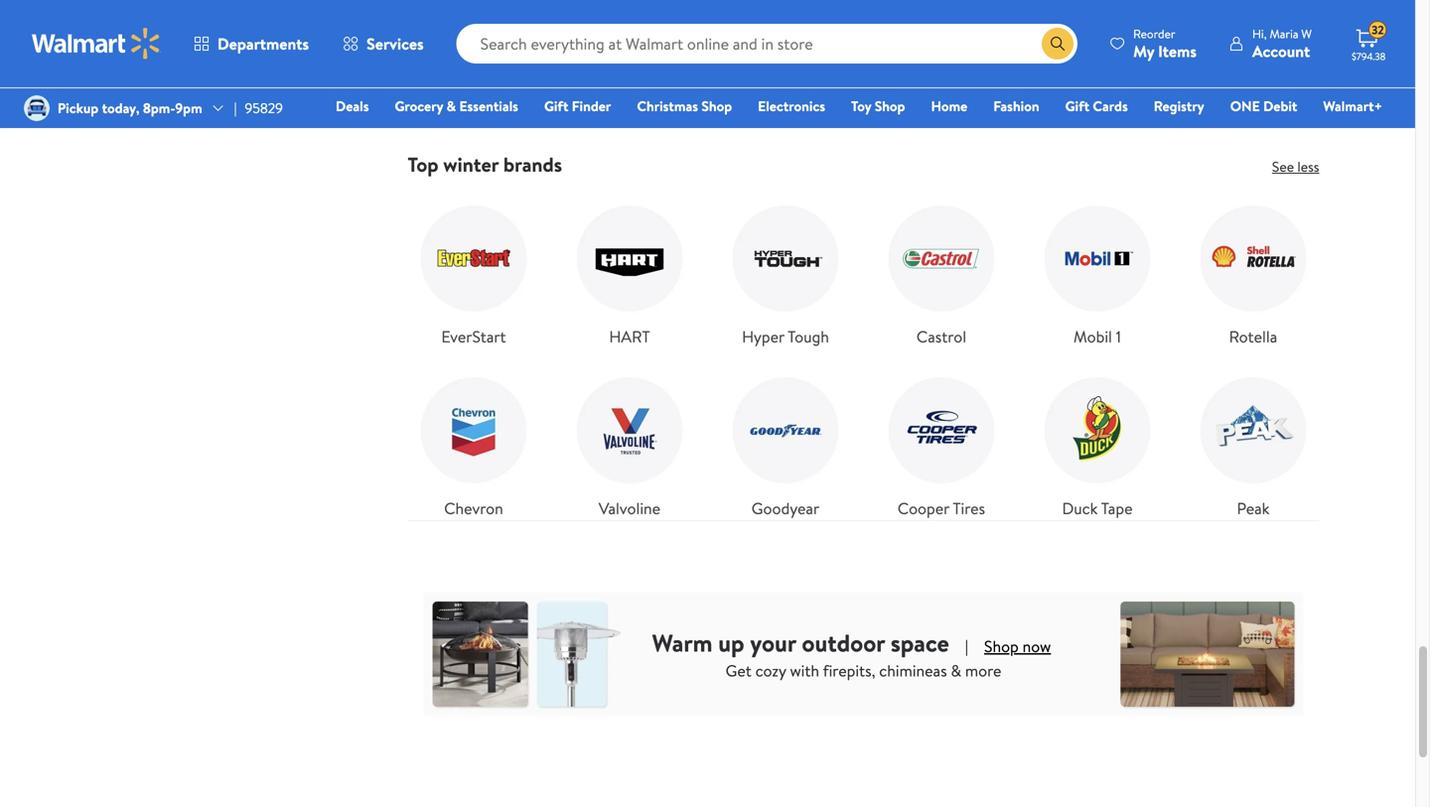 Task type: locate. For each thing, give the bounding box(es) containing it.
& left more
[[951, 660, 961, 682]]

pack
[[644, 29, 677, 51]]

gift
[[544, 96, 568, 116], [1065, 96, 1089, 116]]

& right grocery
[[446, 96, 456, 116]]

1 indoor from the left
[[632, 72, 677, 94]]

1 vertical spatial 3+
[[719, 91, 733, 108]]

58
[[1235, 59, 1248, 75]]

up
[[718, 627, 744, 660]]

list containing everstart
[[396, 177, 1331, 520]]

1 vertical spatial pickup
[[58, 98, 99, 118]]

1 horizontal spatial tray
[[645, 94, 673, 116]]

boot up gift finder
[[564, 51, 597, 72]]

water
[[1213, 7, 1254, 29]]

get
[[726, 660, 752, 682]]

mat right 58
[[1255, 51, 1282, 72]]

$794.38
[[1352, 50, 1386, 63]]

1 outdoor from the left
[[582, 94, 642, 116]]

walmart+
[[1323, 96, 1382, 116]]

2 indoor from the left
[[1196, 72, 1241, 94]]

0 horizontal spatial gift
[[544, 96, 568, 116]]

pickup left today,
[[58, 98, 99, 118]]

all down the registry
[[1171, 116, 1190, 138]]

0 horizontal spatial day
[[736, 91, 754, 108]]

goodyear link
[[719, 364, 852, 520]]

0 horizontal spatial &
[[446, 96, 456, 116]]

4 product group from the left
[[1171, 0, 1295, 160]]

0 vertical spatial |
[[234, 98, 237, 118]]

product group
[[412, 0, 536, 119], [564, 0, 688, 247], [716, 0, 840, 138], [1171, 0, 1295, 160]]

0 vertical spatial for
[[1171, 72, 1192, 94]]

1 horizontal spatial |
[[965, 635, 968, 657]]

x right 18"
[[811, 94, 818, 116]]

debit
[[1263, 96, 1297, 116]]

1 horizontal spatial indoor
[[1196, 72, 1241, 94]]

 image
[[24, 95, 50, 121]]

tray inside all weather boot tray - water resistant plastic utility shoe mat for indoor and outdoor use in all seasons by stalwart (black)
[[1171, 7, 1199, 29]]

0 horizontal spatial shipping
[[756, 91, 799, 108]]

(black)
[[1231, 138, 1279, 160]]

2 horizontal spatial x
[[811, 94, 818, 116]]

32
[[1372, 22, 1384, 38]]

2 outdoor from the left
[[1171, 94, 1231, 116]]

home
[[931, 96, 967, 116]]

gift cards
[[1065, 96, 1128, 116]]

0 horizontal spatial outdoor
[[582, 94, 642, 116]]

3+ up fashion link
[[1023, 15, 1037, 32]]

tins
[[602, 160, 629, 182]]

hart
[[609, 326, 650, 348]]

washable
[[564, 72, 628, 94]]

1 horizontal spatial &
[[951, 660, 961, 682]]

x right '15'
[[676, 204, 683, 225]]

storage,
[[564, 204, 621, 225]]

one
[[1230, 96, 1260, 116]]

shop now
[[984, 635, 1051, 657]]

1 horizontal spatial x
[[676, 204, 683, 225]]

1 gift from the left
[[544, 96, 568, 116]]

indoor/outdoor
[[716, 72, 826, 94]]

goodyear
[[752, 497, 819, 519]]

0 vertical spatial 3+
[[1023, 15, 1037, 32]]

w
[[1301, 25, 1312, 42]]

pickup
[[416, 40, 450, 57], [58, 98, 99, 118]]

chevron link
[[408, 364, 540, 520]]

gift finder
[[544, 96, 611, 116]]

boot inside all weather boot tray - water resistant plastic utility shoe mat for indoor and outdoor use in all seasons by stalwart (black)
[[1255, 0, 1289, 7]]

mat left 2
[[601, 51, 628, 72]]

christmas shop
[[637, 96, 732, 116]]

shop up 28",
[[701, 96, 732, 116]]

1 vertical spatial &
[[951, 660, 961, 682]]

shoes
[[619, 116, 659, 138]]

pickup for pickup
[[416, 40, 450, 57]]

2
[[632, 29, 641, 51]]

for down finder
[[594, 116, 615, 138]]

pickup left delivery
[[416, 40, 450, 57]]

in
[[1264, 94, 1277, 116]]

boot up maria
[[1255, 0, 1289, 7]]

tray,
[[752, 94, 784, 116]]

1 horizontal spatial for
[[1171, 72, 1192, 94]]

day down utility
[[1186, 91, 1204, 108]]

1 horizontal spatial 3+
[[1023, 15, 1037, 32]]

3+ up 28",
[[719, 91, 733, 108]]

2 gift from the left
[[1065, 96, 1089, 116]]

1 horizontal spatial gift
[[1065, 96, 1089, 116]]

1 horizontal spatial outdoor
[[1171, 94, 1231, 116]]

space
[[891, 627, 949, 660]]

1 horizontal spatial day
[[1040, 15, 1057, 32]]

2 horizontal spatial shipping
[[1207, 91, 1249, 108]]

gift left cards
[[1065, 96, 1089, 116]]

with
[[790, 660, 819, 682]]

9pm
[[175, 98, 202, 118]]

day up 28",
[[736, 91, 754, 108]]

0 vertical spatial all
[[1171, 0, 1190, 7]]

mat down gift finder
[[564, 116, 591, 138]]

utility
[[1171, 51, 1213, 72]]

3+
[[1023, 15, 1037, 32], [719, 91, 733, 108]]

0 horizontal spatial pickup
[[58, 98, 99, 118]]

0 horizontal spatial mat
[[564, 116, 591, 138]]

weather
[[1193, 0, 1251, 7]]

1 horizontal spatial shop
[[875, 96, 905, 116]]

| up more
[[965, 635, 968, 657]]

outdoor
[[582, 94, 642, 116], [1171, 94, 1231, 116]]

mat
[[601, 51, 628, 72], [1255, 51, 1282, 72], [564, 116, 591, 138]]

shop right "toy"
[[875, 96, 905, 116]]

all left -
[[1171, 0, 1190, 7]]

1
[[1116, 326, 1121, 348]]

2-day shipping
[[1175, 91, 1249, 108]]

departments
[[217, 33, 309, 55]]

23
[[931, 8, 944, 25]]

shoe
[[1217, 51, 1251, 72]]

|
[[234, 98, 237, 118], [965, 635, 968, 657]]

| for |
[[965, 635, 968, 657]]

1 vertical spatial all
[[1171, 116, 1190, 138]]

0 horizontal spatial |
[[234, 98, 237, 118]]

1 product group from the left
[[412, 0, 536, 119]]

black
[[744, 116, 781, 138]]

rotella
[[1229, 326, 1277, 348]]

search icon image
[[1050, 36, 1066, 52]]

1 all from the top
[[1171, 0, 1190, 7]]

ottomanson
[[716, 0, 803, 7]]

see less button
[[1272, 157, 1319, 176]]

see
[[1272, 157, 1294, 176]]

2 horizontal spatial mat
[[1255, 51, 1282, 72]]

essentials
[[459, 96, 518, 116]]

boot inside ottomanson easy clean, waterproof non- slip doormat indoor/outdoor boot tray, 18" x 28", black
[[716, 94, 749, 116]]

use
[[1235, 94, 1261, 116]]

gift for gift cards
[[1065, 96, 1089, 116]]

less
[[1297, 157, 1319, 176]]

account
[[1252, 40, 1310, 62]]

shipping
[[1060, 15, 1103, 32], [756, 91, 799, 108], [1207, 91, 1249, 108]]

shop for toy shop
[[875, 96, 905, 116]]

1 vertical spatial |
[[965, 635, 968, 657]]

3+ inside product group
[[719, 91, 733, 108]]

tires
[[953, 497, 985, 519]]

day for ottomanson easy clean, waterproof non- slip doormat indoor/outdoor boot tray, 18" x 28", black
[[736, 91, 754, 108]]

fashion
[[993, 96, 1039, 116]]

day up search icon
[[1040, 15, 1057, 32]]

hart link
[[564, 193, 696, 349]]

boot left tray,
[[716, 94, 749, 116]]

0 horizontal spatial indoor
[[632, 72, 677, 94]]

tray for boot
[[600, 29, 628, 51]]

x left '15'
[[647, 204, 654, 225]]

0 horizontal spatial for
[[594, 116, 615, 138]]

gift for gift finder
[[544, 96, 568, 116]]

mat inside all weather boot tray - water resistant plastic utility shoe mat for indoor and outdoor use in all seasons by stalwart (black)
[[1255, 51, 1282, 72]]

18"
[[788, 94, 807, 116]]

1 vertical spatial for
[[594, 116, 615, 138]]

list
[[396, 177, 1331, 520]]

indoor
[[632, 72, 677, 94], [1196, 72, 1241, 94]]

items
[[1158, 40, 1197, 62]]

product group containing ottomanson easy clean, waterproof non- slip doormat indoor/outdoor boot tray, 18" x 28", black
[[716, 0, 840, 138]]

top winter brands
[[408, 150, 562, 178]]

0 horizontal spatial tray
[[600, 29, 628, 51]]

shop up more
[[984, 635, 1019, 657]]

registry
[[1154, 96, 1204, 116]]

easy
[[806, 0, 837, 7]]

mobil
[[1074, 326, 1112, 348]]

tray for resistant
[[1171, 7, 1199, 29]]

get cozy with firepits, chimineas & more
[[726, 660, 1001, 682]]

3+ inside 23 3+ day shipping
[[1023, 15, 1037, 32]]

| left 95829
[[234, 98, 237, 118]]

grocery
[[395, 96, 443, 116]]

gift left finder
[[544, 96, 568, 116]]

gift cards link
[[1056, 95, 1137, 117]]

1 horizontal spatial pickup
[[416, 40, 450, 57]]

2 horizontal spatial day
[[1186, 91, 1204, 108]]

0 horizontal spatial 3+
[[719, 91, 733, 108]]

0 horizontal spatial shop
[[701, 96, 732, 116]]

x
[[811, 94, 818, 116], [647, 204, 654, 225], [676, 204, 683, 225]]

2 product group from the left
[[564, 0, 688, 247]]

| 95829
[[234, 98, 283, 118]]

1 horizontal spatial shipping
[[1060, 15, 1103, 32]]

for up registry link
[[1171, 72, 1192, 94]]

boot
[[1255, 0, 1289, 7], [564, 29, 597, 51], [564, 51, 597, 72], [716, 94, 749, 116]]

2 horizontal spatial tray
[[1171, 7, 1199, 29]]

3 product group from the left
[[716, 0, 840, 138]]

0 vertical spatial pickup
[[416, 40, 450, 57]]



Task type: describe. For each thing, give the bounding box(es) containing it.
gift finder link
[[535, 95, 620, 117]]

paint
[[564, 160, 598, 182]]

today,
[[102, 98, 139, 118]]

cooper tires
[[898, 497, 985, 519]]

bowls
[[564, 182, 604, 204]]

indoor inside all weather boot tray - water resistant plastic utility shoe mat for indoor and outdoor use in all seasons by stalwart (black)
[[1196, 72, 1241, 94]]

1.2
[[564, 225, 580, 247]]

clean,
[[716, 7, 759, 29]]

day for all weather boot tray - water resistant plastic utility shoe mat for indoor and outdoor use in all seasons by stalwart (black)
[[1186, 91, 1204, 108]]

brands
[[503, 150, 562, 178]]

product group containing 685
[[412, 0, 536, 119]]

rotella link
[[1187, 193, 1319, 349]]

pickup for pickup today, 8pm-9pm
[[58, 98, 99, 118]]

peak link
[[1187, 364, 1319, 520]]

walmart image
[[32, 28, 161, 60]]

warm up your outdoor space. get cozy with firepits, chimineas & more. shop now. image
[[424, 569, 1303, 740]]

shipping inside 23 3+ day shipping
[[1060, 15, 1103, 32]]

one debit link
[[1221, 95, 1306, 117]]

plastic
[[1238, 29, 1283, 51]]

0 horizontal spatial x
[[647, 204, 654, 225]]

mobil 1
[[1074, 326, 1121, 348]]

2-
[[1175, 91, 1186, 108]]

valvoline link
[[564, 364, 696, 520]]

685
[[475, 8, 495, 25]]

product group containing all weather boot tray - water resistant plastic utility shoe mat for indoor and outdoor use in all seasons by stalwart (black)
[[1171, 0, 1295, 160]]

electronics link
[[749, 95, 834, 117]]

your
[[750, 627, 796, 660]]

non-
[[799, 29, 834, 51]]

1 horizontal spatial mat
[[601, 51, 628, 72]]

one debit
[[1230, 96, 1297, 116]]

grocery & essentials link
[[386, 95, 527, 117]]

chevron
[[444, 497, 503, 519]]

shop now link
[[984, 635, 1051, 659]]

christmas
[[637, 96, 698, 116]]

mobil 1 link
[[1031, 193, 1163, 349]]

home link
[[922, 95, 976, 117]]

3+ day shipping
[[719, 91, 799, 108]]

finder
[[572, 96, 611, 116]]

services button
[[326, 20, 441, 68]]

Search search field
[[456, 24, 1078, 64]]

slip
[[716, 51, 740, 72]]

services
[[367, 33, 424, 55]]

delivery
[[462, 40, 505, 57]]

shipping for all weather boot tray - water resistant plastic utility shoe mat for indoor and outdoor use in all seasons by stalwart (black)
[[1207, 91, 1249, 108]]

winter
[[443, 150, 499, 178]]

multifunctional
[[564, 7, 668, 29]]

day inside 23 3+ day shipping
[[1040, 15, 1057, 32]]

15
[[658, 204, 672, 225]]

stalwart
[[1171, 138, 1228, 160]]

2 horizontal spatial shop
[[984, 635, 1019, 657]]

toy shop
[[851, 96, 905, 116]]

and
[[1244, 72, 1269, 94]]

outdoor inside "large multifunctional boot tray 2 pack boot mat washable indoor or outdoor tray mat for shoes boots plants pots paint tins pet bowls car storage, 30 x 15 x 1.2 inches"
[[582, 94, 642, 116]]

everstart link
[[408, 193, 540, 349]]

Walmart Site-Wide search field
[[456, 24, 1078, 64]]

hi, maria w account
[[1252, 25, 1312, 62]]

8pm-
[[143, 98, 175, 118]]

warm
[[652, 627, 713, 660]]

castrol link
[[875, 193, 1007, 349]]

or
[[564, 94, 578, 116]]

30
[[625, 204, 643, 225]]

pickup today, 8pm-9pm
[[58, 98, 202, 118]]

my
[[1133, 40, 1154, 62]]

-
[[1203, 7, 1209, 29]]

inches
[[584, 225, 628, 247]]

all weather boot tray - water resistant plastic utility shoe mat for indoor and outdoor use in all seasons by stalwart (black)
[[1171, 0, 1289, 160]]

deals link
[[327, 95, 378, 117]]

ottomanson easy clean, waterproof non- slip doormat indoor/outdoor boot tray, 18" x 28", black
[[716, 0, 837, 138]]

castrol
[[917, 326, 966, 348]]

indoor inside "large multifunctional boot tray 2 pack boot mat washable indoor or outdoor tray mat for shoes boots plants pots paint tins pet bowls car storage, 30 x 15 x 1.2 inches"
[[632, 72, 677, 94]]

outdoor inside all weather boot tray - water resistant plastic utility shoe mat for indoor and outdoor use in all seasons by stalwart (black)
[[1171, 94, 1231, 116]]

boot down large
[[564, 29, 597, 51]]

seasons
[[1193, 116, 1248, 138]]

now
[[1022, 635, 1051, 657]]

warm up your outdoor space
[[652, 627, 949, 660]]

firepits,
[[823, 660, 875, 682]]

for inside all weather boot tray - water resistant plastic utility shoe mat for indoor and outdoor use in all seasons by stalwart (black)
[[1171, 72, 1192, 94]]

registry link
[[1145, 95, 1213, 117]]

28",
[[716, 116, 740, 138]]

cooper tires link
[[875, 364, 1007, 520]]

by
[[1252, 116, 1268, 138]]

| for | 95829
[[234, 98, 237, 118]]

shipping for ottomanson easy clean, waterproof non- slip doormat indoor/outdoor boot tray, 18" x 28", black
[[756, 91, 799, 108]]

deals
[[336, 96, 369, 116]]

outdoor
[[802, 627, 885, 660]]

for inside "large multifunctional boot tray 2 pack boot mat washable indoor or outdoor tray mat for shoes boots plants pots paint tins pet bowls car storage, 30 x 15 x 1.2 inches"
[[594, 116, 615, 138]]

x inside ottomanson easy clean, waterproof non- slip doormat indoor/outdoor boot tray, 18" x 28", black
[[811, 94, 818, 116]]

plants
[[607, 138, 649, 160]]

shop for christmas shop
[[701, 96, 732, 116]]

departments button
[[177, 20, 326, 68]]

grocery & essentials
[[395, 96, 518, 116]]

hyper tough
[[742, 326, 829, 348]]

pet
[[632, 160, 656, 182]]

duck tape
[[1062, 497, 1133, 519]]

product group containing large multifunctional boot tray 2 pack boot mat washable indoor or outdoor tray mat for shoes boots plants pots paint tins pet bowls car storage, 30 x 15 x 1.2 inches
[[564, 0, 688, 247]]

more
[[965, 660, 1001, 682]]

0 vertical spatial &
[[446, 96, 456, 116]]

valvoline
[[599, 497, 660, 519]]

top
[[408, 150, 439, 178]]

electronics
[[758, 96, 825, 116]]

2 all from the top
[[1171, 116, 1190, 138]]



Task type: vqa. For each thing, say whether or not it's contained in the screenshot.
the Hi, Maria W Account
yes



